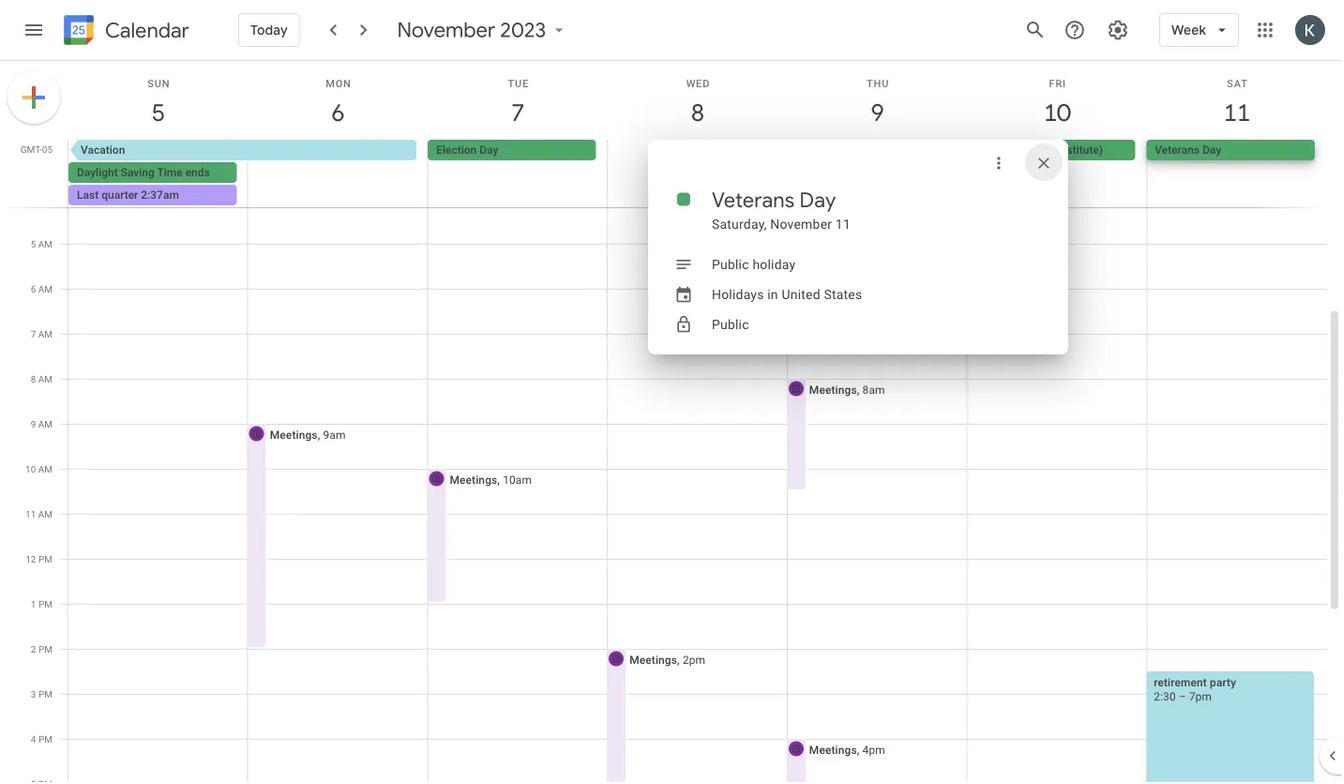 Task type: vqa. For each thing, say whether or not it's contained in the screenshot.


Task type: describe. For each thing, give the bounding box(es) containing it.
0 horizontal spatial 10
[[25, 463, 36, 475]]

last
[[77, 189, 99, 202]]

tue 7
[[508, 77, 529, 128]]

tue
[[508, 77, 529, 89]]

1
[[31, 598, 36, 610]]

veterans day (substitute) button
[[967, 140, 1135, 160]]

pm for 3 pm
[[38, 688, 53, 700]]

public for public holiday
[[712, 257, 749, 272]]

8am
[[862, 383, 885, 396]]

0 horizontal spatial 5
[[31, 238, 36, 249]]

pm for 12 pm
[[38, 553, 53, 565]]

11 inside veterans day saturday, november 11
[[836, 216, 851, 232]]

main drawer image
[[23, 19, 45, 41]]

meetings , 10am
[[450, 473, 532, 486]]

3 pm
[[31, 688, 53, 700]]

veterans day heading
[[712, 187, 836, 213]]

1 horizontal spatial 10
[[1043, 97, 1070, 128]]

gmt-05
[[20, 143, 53, 155]]

pm for 4 pm
[[38, 733, 53, 745]]

today button
[[238, 8, 300, 53]]

6 link
[[317, 91, 360, 134]]

, for 9am
[[318, 428, 320, 441]]

daylight saving time ends last quarter 2:37am
[[77, 166, 210, 202]]

veterans day (substitute)
[[975, 143, 1103, 157]]

calendar element
[[60, 11, 189, 53]]

8 link
[[676, 91, 719, 134]]

meetings for meetings , 8am
[[809, 383, 857, 396]]

am for 8 am
[[38, 373, 53, 385]]

0 vertical spatial 11
[[1223, 97, 1249, 128]]

november 2023 button
[[390, 17, 576, 43]]

pm for 2 pm
[[38, 643, 53, 655]]

9 am
[[31, 418, 53, 430]]

saturday,
[[712, 216, 767, 232]]

(substitute)
[[1045, 143, 1103, 157]]

7 inside tue 7
[[510, 97, 523, 128]]

meetings for meetings , 2pm
[[629, 653, 677, 666]]

retirement party 2:30 – 7pm
[[1154, 676, 1236, 703]]

am for 9 am
[[38, 418, 53, 430]]

states
[[824, 287, 862, 302]]

fri 10
[[1043, 77, 1070, 128]]

november inside veterans day saturday, november 11
[[770, 216, 832, 232]]

public holiday
[[712, 257, 796, 272]]

1 vertical spatial 7
[[31, 328, 36, 340]]

day for veterans day (substitute)
[[1023, 143, 1042, 157]]

0 horizontal spatial 11
[[25, 508, 36, 520]]

7 am
[[31, 328, 53, 340]]

11 link
[[1216, 91, 1259, 134]]

2
[[31, 643, 36, 655]]

daylight
[[77, 166, 118, 179]]

7 link
[[496, 91, 540, 134]]

6 am
[[31, 283, 53, 294]]

ends
[[185, 166, 210, 179]]

in
[[767, 287, 778, 302]]

05
[[42, 143, 53, 155]]

mon 6
[[326, 77, 351, 128]]

5 am
[[31, 238, 53, 249]]

sun 5
[[147, 77, 170, 128]]

meetings for meetings , 10am
[[450, 473, 497, 486]]

am for 11 am
[[38, 508, 53, 520]]

1 vertical spatial 9
[[31, 418, 36, 430]]

grid containing 5
[[0, 19, 1342, 782]]

wed 8
[[686, 77, 710, 128]]

–
[[1179, 690, 1186, 703]]

veterans day saturday, november 11
[[712, 187, 851, 232]]

1 vertical spatial 6
[[31, 283, 36, 294]]

support image
[[1064, 19, 1086, 41]]

thu 9
[[867, 77, 889, 128]]

meetings , 4pm
[[809, 743, 885, 756]]

5 link
[[137, 91, 180, 134]]

12 pm
[[26, 553, 53, 565]]

am for 6 am
[[38, 283, 53, 294]]

veterans day
[[1155, 143, 1221, 157]]

veterans for veterans day
[[1155, 143, 1200, 157]]

mon
[[326, 77, 351, 89]]

today
[[250, 22, 288, 38]]

7pm
[[1189, 690, 1212, 703]]

meetings for meetings , 4pm
[[809, 743, 857, 756]]



Task type: locate. For each thing, give the bounding box(es) containing it.
0 horizontal spatial 8
[[31, 373, 36, 385]]

0 vertical spatial 10
[[1043, 97, 1070, 128]]

3 pm from the top
[[38, 643, 53, 655]]

daylight saving time ends button
[[68, 162, 237, 183]]

public down holidays
[[712, 317, 749, 332]]

1 vertical spatial 5
[[31, 238, 36, 249]]

2 pm from the top
[[38, 598, 53, 610]]

3 am from the top
[[38, 328, 53, 340]]

5 down sun
[[150, 97, 164, 128]]

2 pm
[[31, 643, 53, 655]]

10am
[[503, 473, 532, 486]]

2:30
[[1154, 690, 1176, 703]]

5 inside sun 5
[[150, 97, 164, 128]]

2 row from the top
[[60, 140, 1342, 207]]

0 vertical spatial 8
[[690, 97, 703, 128]]

am for 10 am
[[38, 463, 53, 475]]

am down 5 am
[[38, 283, 53, 294]]

last quarter 2:37am button
[[68, 185, 237, 205]]

1 horizontal spatial veterans
[[975, 143, 1020, 157]]

veterans for veterans day saturday, november 11
[[712, 187, 795, 213]]

2 vertical spatial 11
[[25, 508, 36, 520]]

calendar
[[105, 17, 189, 44]]

am down 9 am
[[38, 463, 53, 475]]

november left 2023
[[397, 17, 496, 43]]

11 am
[[25, 508, 53, 520]]

,
[[857, 383, 860, 396], [318, 428, 320, 441], [497, 473, 500, 486], [677, 653, 680, 666], [857, 743, 860, 756]]

party
[[1210, 676, 1236, 689]]

9 up the '10 am'
[[31, 418, 36, 430]]

11 up 12 on the left of page
[[25, 508, 36, 520]]

public
[[712, 257, 749, 272], [712, 317, 749, 332]]

vacation button
[[68, 140, 417, 160]]

grid
[[0, 19, 1342, 782]]

day
[[479, 143, 498, 157], [1023, 143, 1042, 157], [1202, 143, 1221, 157], [800, 187, 836, 213]]

2 public from the top
[[712, 317, 749, 332]]

am down 7 am in the left top of the page
[[38, 373, 53, 385]]

6 down the mon at left
[[330, 97, 344, 128]]

meetings left 8am
[[809, 383, 857, 396]]

election
[[436, 143, 477, 157]]

veterans for veterans day (substitute)
[[975, 143, 1020, 157]]

day inside 'election day' button
[[479, 143, 498, 157]]

settings menu image
[[1107, 19, 1129, 41]]

, for 4pm
[[857, 743, 860, 756]]

12
[[26, 553, 36, 565]]

, left 9am
[[318, 428, 320, 441]]

2023
[[500, 17, 546, 43]]

1 public from the top
[[712, 257, 749, 272]]

retirement
[[1154, 676, 1207, 689]]

wed
[[686, 77, 710, 89]]

pm right 2
[[38, 643, 53, 655]]

day inside veterans day saturday, november 11
[[800, 187, 836, 213]]

1 pm from the top
[[38, 553, 53, 565]]

4
[[31, 733, 36, 745]]

holidays
[[712, 287, 764, 302]]

4 am from the top
[[38, 373, 53, 385]]

meetings for meetings , 9am
[[270, 428, 318, 441]]

veterans inside veterans day saturday, november 11
[[712, 187, 795, 213]]

november 2023
[[397, 17, 546, 43]]

row containing vacation
[[60, 140, 1342, 207]]

1 horizontal spatial 9
[[870, 97, 883, 128]]

8 inside wed 8
[[690, 97, 703, 128]]

am
[[38, 238, 53, 249], [38, 283, 53, 294], [38, 328, 53, 340], [38, 373, 53, 385], [38, 418, 53, 430], [38, 463, 53, 475], [38, 508, 53, 520]]

week
[[1172, 22, 1206, 38]]

7 up 8 am
[[31, 328, 36, 340]]

public for public
[[712, 317, 749, 332]]

10 up 11 am
[[25, 463, 36, 475]]

pm
[[38, 553, 53, 565], [38, 598, 53, 610], [38, 643, 53, 655], [38, 688, 53, 700], [38, 733, 53, 745]]

3
[[31, 688, 36, 700]]

fri
[[1049, 77, 1066, 89]]

2 am from the top
[[38, 283, 53, 294]]

6 inside mon 6
[[330, 97, 344, 128]]

november
[[397, 17, 496, 43], [770, 216, 832, 232]]

meetings left 9am
[[270, 428, 318, 441]]

1 vertical spatial 11
[[836, 216, 851, 232]]

pm right 3
[[38, 688, 53, 700]]

meetings left 10am
[[450, 473, 497, 486]]

pm right 1
[[38, 598, 53, 610]]

0 horizontal spatial november
[[397, 17, 496, 43]]

meetings
[[809, 383, 857, 396], [270, 428, 318, 441], [450, 473, 497, 486], [629, 653, 677, 666], [809, 743, 857, 756]]

pm right 12 on the left of page
[[38, 553, 53, 565]]

0 vertical spatial public
[[712, 257, 749, 272]]

am up 12 pm
[[38, 508, 53, 520]]

meetings , 8am
[[809, 383, 885, 396]]

time
[[157, 166, 183, 179]]

pm right the 4
[[38, 733, 53, 745]]

day inside veterans day (substitute) button
[[1023, 143, 1042, 157]]

election day
[[436, 143, 498, 157]]

meetings , 9am
[[270, 428, 346, 441]]

1 horizontal spatial 7
[[510, 97, 523, 128]]

am up 6 am
[[38, 238, 53, 249]]

11 up states
[[836, 216, 851, 232]]

, for 8am
[[857, 383, 860, 396]]

2 horizontal spatial 11
[[1223, 97, 1249, 128]]

united
[[782, 287, 820, 302]]

, left 8am
[[857, 383, 860, 396]]

11
[[1223, 97, 1249, 128], [836, 216, 851, 232], [25, 508, 36, 520]]

0 vertical spatial 5
[[150, 97, 164, 128]]

pm for 1 pm
[[38, 598, 53, 610]]

thu
[[867, 77, 889, 89]]

row containing meetings
[[60, 19, 1327, 782]]

sat
[[1227, 77, 1248, 89]]

meetings left 4pm
[[809, 743, 857, 756]]

public up holidays
[[712, 257, 749, 272]]

holiday
[[753, 257, 796, 272]]

0 horizontal spatial veterans
[[712, 187, 795, 213]]

10 am
[[25, 463, 53, 475]]

meetings left 2pm
[[629, 653, 677, 666]]

day inside veterans day button
[[1202, 143, 1221, 157]]

sun
[[147, 77, 170, 89]]

row
[[60, 19, 1327, 782], [60, 140, 1342, 207]]

4pm
[[862, 743, 885, 756]]

2 horizontal spatial veterans
[[1155, 143, 1200, 157]]

0 vertical spatial 7
[[510, 97, 523, 128]]

cell containing retirement party
[[1146, 19, 1327, 782]]

calendar heading
[[101, 17, 189, 44]]

0 vertical spatial 9
[[870, 97, 883, 128]]

8 am
[[31, 373, 53, 385]]

am down 8 am
[[38, 418, 53, 430]]

9 inside the thu 9
[[870, 97, 883, 128]]

1 vertical spatial 8
[[31, 373, 36, 385]]

, left 2pm
[[677, 653, 680, 666]]

1 vertical spatial november
[[770, 216, 832, 232]]

8
[[690, 97, 703, 128], [31, 373, 36, 385]]

veterans day button
[[1146, 140, 1315, 160]]

9am
[[323, 428, 346, 441]]

1 vertical spatial 10
[[25, 463, 36, 475]]

7
[[510, 97, 523, 128], [31, 328, 36, 340]]

1 horizontal spatial 11
[[836, 216, 851, 232]]

8 down wed
[[690, 97, 703, 128]]

, for 10am
[[497, 473, 500, 486]]

week button
[[1159, 8, 1239, 53]]

cell containing vacation
[[68, 140, 428, 207]]

0 horizontal spatial 7
[[31, 328, 36, 340]]

1 vertical spatial public
[[712, 317, 749, 332]]

4 pm
[[31, 733, 53, 745]]

6 am from the top
[[38, 463, 53, 475]]

0 horizontal spatial 6
[[31, 283, 36, 294]]

0 vertical spatial 6
[[330, 97, 344, 128]]

10 down fri
[[1043, 97, 1070, 128]]

, left 10am
[[497, 473, 500, 486]]

2:37am
[[141, 189, 179, 202]]

veterans inside button
[[1155, 143, 1200, 157]]

, for 2pm
[[677, 653, 680, 666]]

quarter
[[101, 189, 138, 202]]

1 horizontal spatial november
[[770, 216, 832, 232]]

day for veterans day saturday, november 11
[[800, 187, 836, 213]]

10 link
[[1036, 91, 1079, 134]]

november down veterans day heading
[[770, 216, 832, 232]]

9 down "thu"
[[870, 97, 883, 128]]

election day button
[[428, 140, 596, 160]]

sat 11
[[1223, 77, 1249, 128]]

am for 5 am
[[38, 238, 53, 249]]

9 link
[[856, 91, 899, 134]]

0 vertical spatial november
[[397, 17, 496, 43]]

1 row from the top
[[60, 19, 1327, 782]]

, left 4pm
[[857, 743, 860, 756]]

11 down sat
[[1223, 97, 1249, 128]]

5 am from the top
[[38, 418, 53, 430]]

veterans
[[975, 143, 1020, 157], [1155, 143, 1200, 157], [712, 187, 795, 213]]

vacation
[[81, 143, 125, 157]]

0 horizontal spatial 9
[[31, 418, 36, 430]]

5 up 6 am
[[31, 238, 36, 249]]

veterans inside button
[[975, 143, 1020, 157]]

holidays in united states
[[712, 287, 862, 302]]

8 down 7 am in the left top of the page
[[31, 373, 36, 385]]

day for election day
[[479, 143, 498, 157]]

cell
[[68, 19, 248, 782], [246, 19, 428, 782], [426, 19, 608, 782], [606, 19, 788, 782], [786, 19, 967, 782], [967, 19, 1147, 782], [1146, 19, 1327, 782], [68, 140, 428, 207], [248, 140, 428, 207], [607, 140, 787, 207], [787, 140, 967, 207]]

7 am from the top
[[38, 508, 53, 520]]

gmt-
[[20, 143, 42, 155]]

1 horizontal spatial 5
[[150, 97, 164, 128]]

am up 8 am
[[38, 328, 53, 340]]

am for 7 am
[[38, 328, 53, 340]]

7 down tue
[[510, 97, 523, 128]]

6
[[330, 97, 344, 128], [31, 283, 36, 294]]

4 pm from the top
[[38, 688, 53, 700]]

1 pm
[[31, 598, 53, 610]]

1 am from the top
[[38, 238, 53, 249]]

saving
[[121, 166, 155, 179]]

9
[[870, 97, 883, 128], [31, 418, 36, 430]]

2pm
[[683, 653, 705, 666]]

day for veterans day
[[1202, 143, 1221, 157]]

10
[[1043, 97, 1070, 128], [25, 463, 36, 475]]

meetings , 2pm
[[629, 653, 705, 666]]

1 horizontal spatial 6
[[330, 97, 344, 128]]

1 horizontal spatial 8
[[690, 97, 703, 128]]

6 down 5 am
[[31, 283, 36, 294]]

5 pm from the top
[[38, 733, 53, 745]]



